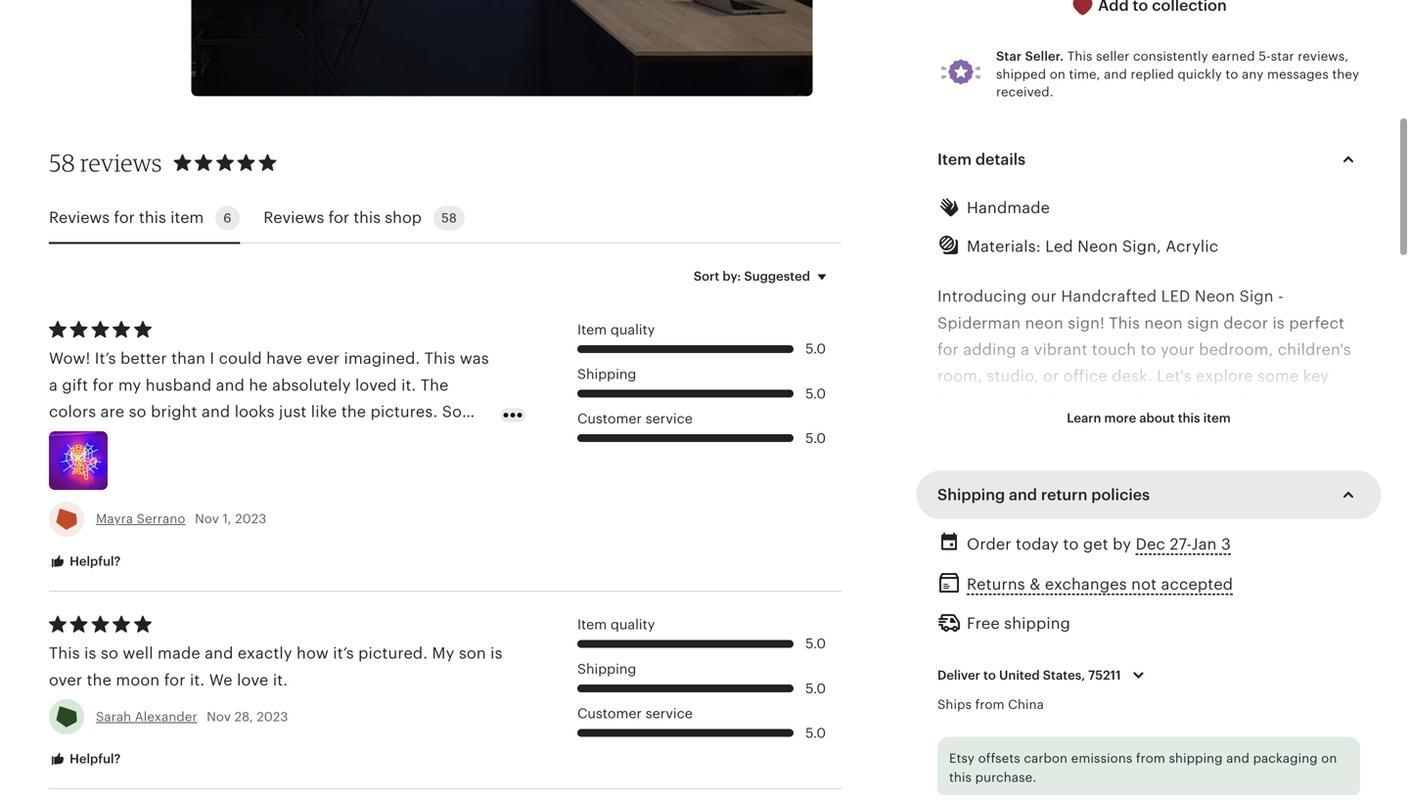 Task type: describe. For each thing, give the bounding box(es) containing it.
and right the bright
[[202, 403, 230, 421]]

reviews for this shop
[[264, 209, 422, 227]]

2 ● from the top
[[938, 501, 948, 518]]

4 5.0 from the top
[[806, 637, 826, 652]]

exchanges
[[1045, 576, 1127, 594]]

adding
[[963, 341, 1017, 359]]

🎨
[[938, 687, 954, 705]]

10
[[259, 457, 277, 474]]

choose
[[938, 714, 996, 731]]

features
[[938, 394, 1000, 412]]

1 quality from the top
[[611, 322, 655, 338]]

4 ● from the top
[[938, 581, 948, 598]]

do
[[447, 430, 467, 448]]

wow!
[[49, 350, 90, 368]]

absolutely
[[272, 377, 351, 394]]

0 vertical spatial shipping
[[1004, 615, 1071, 633]]

strips,
[[1083, 607, 1130, 625]]

seller
[[1096, 49, 1130, 64]]

options:
[[1041, 581, 1103, 598]]

about inside "learn more about this item" dropdown button
[[1140, 411, 1175, 426]]

in
[[379, 457, 393, 474]]

this inside introducing our handcrafted led neon sign - spiderman neon sign! this neon sign decor is perfect for adding a vibrant touch to your bedroom, children's room, studio, or office desk. let's explore some key features and information about this product:
[[1179, 394, 1207, 412]]

item inside dropdown button
[[1204, 411, 1231, 426]]

❶cold
[[938, 767, 986, 785]]

1 vertical spatial looks
[[215, 457, 255, 474]]

more
[[1105, 411, 1137, 426]]

this inside this is so well made and exactly how it's pictured. my son is over the moon for it. we love it.
[[49, 645, 80, 663]]

white,❷white,❸warm
[[991, 767, 1157, 785]]

preference:
[[938, 740, 1026, 758]]

5 5.0 from the top
[[806, 682, 826, 697]]

our inside introducing our handcrafted led neon sign - spiderman neon sign! this neon sign decor is perfect for adding a vibrant touch to your bedroom, children's room, studio, or office desk. let's explore some key features and information about this product:
[[1031, 288, 1057, 305]]

sign
[[1240, 288, 1274, 305]]

room,
[[938, 368, 983, 385]]

75211
[[1089, 668, 1121, 683]]

this is so well made and exactly how it's pictured. my son is over the moon for it. we love it.
[[49, 645, 503, 690]]

it's
[[333, 645, 354, 663]]

star seller.
[[996, 49, 1064, 64]]

shipped
[[996, 67, 1047, 82]]

dimmer
[[1053, 634, 1113, 652]]

colors inside "🎨 color options: choose from a variety of 13 colors to suit your preference: ❶cold white,❷white,❸warm white,❹ice blue,❺blue,❻lemo"
[[1151, 714, 1198, 731]]

jan
[[1192, 536, 1217, 553]]

love
[[237, 672, 269, 690]]

1 item quality from the top
[[578, 322, 655, 338]]

nov for 1,
[[195, 512, 219, 527]]

installation
[[952, 581, 1036, 598]]

and inside this is so well made and exactly how it's pictured. my son is over the moon for it. we love it.
[[205, 645, 233, 663]]

mayra serrano nov 1, 2023
[[96, 512, 267, 527]]

china
[[1008, 698, 1044, 712]]

1 vertical spatial better
[[328, 457, 374, 474]]

to down strips,
[[1118, 634, 1133, 652]]

item inside dropdown button
[[938, 151, 972, 169]]

wow! it's better than i could have ever imagined. this was a gift for my husband and he absolutely loved it. the colors are so bright and looks just like the pictures. so happy with our purchase. the picture i took doesn't do the artwork justice. it looks 10 times better in person.
[[49, 350, 489, 474]]

messages
[[1268, 67, 1329, 82]]

1 horizontal spatial i
[[339, 430, 343, 448]]

time,
[[1069, 67, 1101, 82]]

handmade
[[967, 199, 1050, 217]]

a inside wow! it's better than i could have ever imagined. this was a gift for my husband and he absolutely loved it. the colors are so bright and looks just like the pictures. so happy with our purchase. the picture i took doesn't do the artwork justice. it looks 10 times better in person.
[[49, 377, 58, 394]]

reviews for this item
[[49, 209, 204, 227]]

0 vertical spatial the
[[341, 403, 366, 421]]

picture
[[280, 430, 334, 448]]

0 horizontal spatial i
[[210, 350, 215, 368]]

learn more about this item
[[1067, 411, 1231, 426]]

of
[[1110, 714, 1126, 731]]

sort by: suggested button
[[679, 256, 849, 297]]

● acrylic board color: clear ● acrylic board shape: cut to shape ● power supply: suitable plug + adapter for your country ● installation options: mounting screws (default), hanging wires, 2m strips, stand ● accessories: dimmer to control lights on/off
[[938, 474, 1311, 652]]

2 customer from the top
[[578, 707, 642, 722]]

made
[[158, 645, 200, 663]]

58 reviews
[[49, 148, 162, 177]]

with
[[101, 430, 133, 448]]

item details
[[938, 151, 1026, 169]]

is inside introducing our handcrafted led neon sign - spiderman neon sign! this neon sign decor is perfect for adding a vibrant touch to your bedroom, children's room, studio, or office desk. let's explore some key features and information about this product:
[[1273, 314, 1285, 332]]

0 vertical spatial neon
[[1078, 238, 1118, 255]]

2 service from the top
[[646, 707, 693, 722]]

to inside "🎨 color options: choose from a variety of 13 colors to suit your preference: ❶cold white,❷white,❸warm white,❹ice blue,❺blue,❻lemo"
[[1202, 714, 1218, 731]]

it. for love
[[273, 672, 288, 690]]

to left "get"
[[1063, 536, 1079, 553]]

-
[[1279, 288, 1284, 305]]

sarah alexander link
[[96, 710, 197, 725]]

1 customer service from the top
[[578, 412, 693, 427]]

packaging
[[1254, 752, 1318, 766]]

alexander
[[135, 710, 197, 725]]

order today to get by dec 27-jan 3
[[967, 536, 1231, 553]]

product:
[[1211, 394, 1277, 412]]

1 customer from the top
[[578, 412, 642, 427]]

replied
[[1131, 67, 1175, 82]]

1,
[[223, 512, 232, 527]]

justice.
[[141, 457, 196, 474]]

your inside the ● acrylic board color: clear ● acrylic board shape: cut to shape ● power supply: suitable plug + adapter for your country ● installation options: mounting screws (default), hanging wires, 2m strips, stand ● accessories: dimmer to control lights on/off
[[1271, 527, 1305, 545]]

some
[[1258, 368, 1299, 385]]

shipping inside etsy offsets carbon emissions from shipping and packaging on this purchase.
[[1169, 752, 1223, 766]]

to right cut
[[1145, 501, 1161, 518]]

it. for loved
[[401, 377, 416, 394]]

reviews for reviews for this shop
[[264, 209, 324, 227]]

your inside "🎨 color options: choose from a variety of 13 colors to suit your preference: ❶cold white,❷white,❸warm white,❹ice blue,❺blue,❻lemo"
[[1254, 714, 1288, 731]]

item inside "tab list"
[[170, 209, 204, 227]]

on for packaging
[[1322, 752, 1338, 766]]

so inside wow! it's better than i could have ever imagined. this was a gift for my husband and he absolutely loved it. the colors are so bright and looks just like the pictures. so happy with our purchase. the picture i took doesn't do the artwork justice. it looks 10 times better in person.
[[129, 403, 147, 421]]

2 neon from the left
[[1145, 314, 1183, 332]]

1 service from the top
[[646, 412, 693, 427]]

tab list containing reviews for this item
[[49, 194, 842, 244]]

artwork
[[78, 457, 136, 474]]

order
[[967, 536, 1012, 553]]

this inside introducing our handcrafted led neon sign - spiderman neon sign! this neon sign decor is perfect for adding a vibrant touch to your bedroom, children's room, studio, or office desk. let's explore some key features and information about this product:
[[1109, 314, 1141, 332]]

sign,
[[1123, 238, 1162, 255]]

6 5.0 from the top
[[806, 726, 826, 741]]

so
[[442, 403, 462, 421]]

5 ● from the top
[[938, 634, 948, 652]]

doesn't
[[386, 430, 442, 448]]

2 vertical spatial item
[[578, 618, 607, 633]]

sign
[[1188, 314, 1220, 332]]

any
[[1242, 67, 1264, 82]]

supply:
[[1003, 527, 1059, 545]]

for left shop at the top left of page
[[329, 209, 350, 227]]

seller.
[[1025, 49, 1064, 64]]

return
[[1041, 486, 1088, 504]]

0 vertical spatial acrylic
[[1166, 238, 1219, 255]]

2 helpful? button from the top
[[34, 742, 135, 778]]

so inside this is so well made and exactly how it's pictured. my son is over the moon for it. we love it.
[[101, 645, 118, 663]]

2 quality from the top
[[611, 618, 655, 633]]

touch
[[1092, 341, 1137, 359]]

mounting
[[1107, 581, 1180, 598]]

this inside this seller consistently earned 5-star reviews, shipped on time, and replied quickly to any messages they received.
[[1068, 49, 1093, 64]]

color
[[958, 687, 1000, 705]]

2 item quality from the top
[[578, 618, 655, 633]]

mayra serrano link
[[96, 512, 186, 527]]

sarah
[[96, 710, 131, 725]]

and inside etsy offsets carbon emissions from shipping and packaging on this purchase.
[[1227, 752, 1250, 766]]

&
[[1030, 576, 1041, 594]]

0 vertical spatial better
[[120, 350, 167, 368]]

2023 for sarah alexander nov 28, 2023
[[257, 710, 288, 725]]

2 board from the top
[[1009, 501, 1054, 518]]

1 vertical spatial item
[[578, 322, 607, 338]]

led
[[1046, 238, 1074, 255]]

1 5.0 from the top
[[806, 342, 826, 357]]

0 vertical spatial the
[[421, 377, 449, 394]]

to inside this seller consistently earned 5-star reviews, shipped on time, and replied quickly to any messages they received.
[[1226, 67, 1239, 82]]

this inside etsy offsets carbon emissions from shipping and packaging on this purchase.
[[950, 771, 972, 786]]

children's
[[1278, 341, 1352, 359]]

are
[[101, 403, 125, 421]]

0 vertical spatial shipping
[[578, 367, 637, 382]]

1 vertical spatial the
[[49, 457, 74, 474]]

we
[[209, 672, 233, 690]]

purchase. inside wow! it's better than i could have ever imagined. this was a gift for my husband and he absolutely loved it. the colors are so bright and looks just like the pictures. so happy with our purchase. the picture i took doesn't do the artwork justice. it looks 10 times better in person.
[[168, 430, 243, 448]]

and left the he in the left top of the page
[[216, 377, 245, 394]]

(default),
[[1242, 581, 1311, 598]]

58 for 58
[[441, 211, 457, 225]]



Task type: locate. For each thing, give the bounding box(es) containing it.
plug
[[1130, 527, 1164, 545]]

power
[[952, 527, 999, 545]]

well
[[123, 645, 153, 663]]

0 horizontal spatial a
[[49, 377, 58, 394]]

1 horizontal spatial the
[[421, 377, 449, 394]]

2 5.0 from the top
[[806, 386, 826, 402]]

not
[[1132, 576, 1157, 594]]

and down the seller
[[1104, 67, 1128, 82]]

and inside introducing our handcrafted led neon sign - spiderman neon sign! this neon sign decor is perfect for adding a vibrant touch to your bedroom, children's room, studio, or office desk. let's explore some key features and information about this product:
[[1004, 394, 1033, 412]]

for inside the ● acrylic board color: clear ● acrylic board shape: cut to shape ● power supply: suitable plug + adapter for your country ● installation options: mounting screws (default), hanging wires, 2m strips, stand ● accessories: dimmer to control lights on/off
[[1245, 527, 1266, 545]]

2023 for mayra serrano nov 1, 2023
[[235, 512, 267, 527]]

3
[[1222, 536, 1231, 553]]

he
[[249, 377, 268, 394]]

1 vertical spatial 58
[[441, 211, 457, 225]]

about right more
[[1140, 411, 1175, 426]]

1 horizontal spatial on
[[1322, 752, 1338, 766]]

0 vertical spatial looks
[[235, 403, 275, 421]]

options:
[[1004, 687, 1070, 705]]

0 horizontal spatial neon
[[1025, 314, 1064, 332]]

2 vertical spatial a
[[1041, 714, 1050, 731]]

this up over
[[49, 645, 80, 663]]

1 vertical spatial board
[[1009, 501, 1054, 518]]

your
[[1161, 341, 1195, 359], [1271, 527, 1305, 545], [1254, 714, 1288, 731]]

2 reviews from the left
[[264, 209, 324, 227]]

2023 right 1,
[[235, 512, 267, 527]]

i right than in the top left of the page
[[210, 350, 215, 368]]

took
[[348, 430, 381, 448]]

i left took
[[339, 430, 343, 448]]

helpful? down mayra
[[67, 554, 121, 569]]

your right suit
[[1254, 714, 1288, 731]]

looks down the he in the left top of the page
[[235, 403, 275, 421]]

58 right shop at the top left of page
[[441, 211, 457, 225]]

1 horizontal spatial item
[[1204, 411, 1231, 426]]

0 vertical spatial i
[[210, 350, 215, 368]]

lights
[[1197, 634, 1239, 652]]

on inside this seller consistently earned 5-star reviews, shipped on time, and replied quickly to any messages they received.
[[1050, 67, 1066, 82]]

the up so on the left
[[421, 377, 449, 394]]

the right over
[[87, 672, 112, 690]]

free shipping
[[967, 615, 1071, 633]]

1 horizontal spatial our
[[1031, 288, 1057, 305]]

spiderman
[[938, 314, 1021, 332]]

neon down led
[[1145, 314, 1183, 332]]

1 horizontal spatial is
[[491, 645, 503, 663]]

0 horizontal spatial it.
[[190, 672, 205, 690]]

0 vertical spatial colors
[[49, 403, 96, 421]]

0 horizontal spatial better
[[120, 350, 167, 368]]

star
[[1271, 49, 1295, 64]]

1 helpful? from the top
[[67, 554, 121, 569]]

1 vertical spatial helpful?
[[67, 752, 121, 767]]

deliver
[[938, 668, 981, 683]]

1 vertical spatial colors
[[1151, 714, 1198, 731]]

2 vertical spatial your
[[1254, 714, 1288, 731]]

to down earned
[[1226, 67, 1239, 82]]

colors inside wow! it's better than i could have ever imagined. this was a gift for my husband and he absolutely loved it. the colors are so bright and looks just like the pictures. so happy with our purchase. the picture i took doesn't do the artwork justice. it looks 10 times better in person.
[[49, 403, 96, 421]]

helpful? button down sarah
[[34, 742, 135, 778]]

0 vertical spatial item quality
[[578, 322, 655, 338]]

white,❹ice
[[1162, 767, 1246, 785]]

better
[[120, 350, 167, 368], [328, 457, 374, 474]]

58 for 58 reviews
[[49, 148, 75, 177]]

and left return
[[1009, 486, 1038, 504]]

1 vertical spatial your
[[1271, 527, 1305, 545]]

on down seller.
[[1050, 67, 1066, 82]]

this up time,
[[1068, 49, 1093, 64]]

1 vertical spatial so
[[101, 645, 118, 663]]

purchase. inside etsy offsets carbon emissions from shipping and packaging on this purchase.
[[976, 771, 1037, 786]]

1 helpful? button from the top
[[34, 544, 135, 580]]

from inside "🎨 color options: choose from a variety of 13 colors to suit your preference: ❶cold white,❷white,❸warm white,❹ice blue,❺blue,❻lemo"
[[1000, 714, 1036, 731]]

0 horizontal spatial item
[[170, 209, 204, 227]]

pictures.
[[371, 403, 438, 421]]

for up room,
[[938, 341, 959, 359]]

for inside wow! it's better than i could have ever imagined. this was a gift for my husband and he absolutely loved it. the colors are so bright and looks just like the pictures. so happy with our purchase. the picture i took doesn't do the artwork justice. it looks 10 times better in person.
[[93, 377, 114, 394]]

handcrafted
[[1061, 288, 1157, 305]]

from down china on the right of page
[[1000, 714, 1036, 731]]

acrylic
[[1166, 238, 1219, 255], [952, 474, 1005, 492], [952, 501, 1005, 518]]

1 horizontal spatial purchase.
[[976, 771, 1037, 786]]

item down 'explore'
[[1204, 411, 1231, 426]]

a up the studio,
[[1021, 341, 1030, 359]]

stand
[[1135, 607, 1179, 625]]

helpful? for 1st helpful? button from the bottom of the page
[[67, 752, 121, 767]]

purchase. down offsets
[[976, 771, 1037, 786]]

1 board from the top
[[1009, 474, 1054, 492]]

and down the studio,
[[1004, 394, 1033, 412]]

1 horizontal spatial colors
[[1151, 714, 1198, 731]]

on for shipped
[[1050, 67, 1066, 82]]

for right 3
[[1245, 527, 1266, 545]]

the up the 10
[[247, 430, 275, 448]]

2023 right "28,"
[[257, 710, 288, 725]]

details
[[976, 151, 1026, 169]]

on
[[1050, 67, 1066, 82], [1322, 752, 1338, 766]]

1 vertical spatial quality
[[611, 618, 655, 633]]

colors up the "happy"
[[49, 403, 96, 421]]

nov left "28,"
[[207, 710, 231, 725]]

cut
[[1113, 501, 1141, 518]]

28,
[[235, 710, 253, 725]]

your inside introducing our handcrafted led neon sign - spiderman neon sign! this neon sign decor is perfect for adding a vibrant touch to your bedroom, children's room, studio, or office desk. let's explore some key features and information about this product:
[[1161, 341, 1195, 359]]

to left suit
[[1202, 714, 1218, 731]]

materials: led neon sign, acrylic
[[967, 238, 1219, 255]]

united
[[999, 668, 1040, 683]]

1 vertical spatial a
[[49, 377, 58, 394]]

0 vertical spatial customer
[[578, 412, 642, 427]]

0 horizontal spatial the
[[49, 457, 74, 474]]

control
[[1138, 634, 1192, 652]]

about inside introducing our handcrafted led neon sign - spiderman neon sign! this neon sign decor is perfect for adding a vibrant touch to your bedroom, children's room, studio, or office desk. let's explore some key features and information about this product:
[[1130, 394, 1175, 412]]

introducing our handcrafted led neon sign - spiderman neon sign! this neon sign decor is perfect for adding a vibrant touch to your bedroom, children's room, studio, or office desk. let's explore some key features and information about this product:
[[938, 288, 1352, 412]]

1 vertical spatial on
[[1322, 752, 1338, 766]]

neon right led
[[1078, 238, 1118, 255]]

0 vertical spatial board
[[1009, 474, 1054, 492]]

the
[[421, 377, 449, 394], [247, 430, 275, 448]]

0 vertical spatial a
[[1021, 341, 1030, 359]]

introducing
[[938, 288, 1027, 305]]

0 vertical spatial from
[[976, 698, 1005, 712]]

about
[[1130, 394, 1175, 412], [1140, 411, 1175, 426]]

bright
[[151, 403, 197, 421]]

1 horizontal spatial a
[[1021, 341, 1030, 359]]

1 vertical spatial item
[[1204, 411, 1231, 426]]

a
[[1021, 341, 1030, 359], [49, 377, 58, 394], [1041, 714, 1050, 731]]

the up took
[[341, 403, 366, 421]]

5.0
[[806, 342, 826, 357], [806, 386, 826, 402], [806, 431, 826, 446], [806, 637, 826, 652], [806, 682, 826, 697], [806, 726, 826, 741]]

from up the choose
[[976, 698, 1005, 712]]

0 horizontal spatial purchase.
[[168, 430, 243, 448]]

item left 6
[[170, 209, 204, 227]]

consistently
[[1133, 49, 1209, 64]]

states,
[[1043, 668, 1086, 683]]

hanging
[[938, 607, 1002, 625]]

deliver to united states, 75211 button
[[923, 655, 1165, 696]]

returns & exchanges not accepted
[[967, 576, 1234, 594]]

1 vertical spatial our
[[138, 430, 163, 448]]

returns
[[967, 576, 1026, 594]]

on inside etsy offsets carbon emissions from shipping and packaging on this purchase.
[[1322, 752, 1338, 766]]

ships
[[938, 698, 972, 712]]

nov for 28,
[[207, 710, 231, 725]]

1 vertical spatial i
[[339, 430, 343, 448]]

like
[[311, 403, 337, 421]]

1 horizontal spatial so
[[129, 403, 147, 421]]

for left 'my'
[[93, 377, 114, 394]]

information
[[1037, 394, 1126, 412]]

screws
[[1185, 581, 1238, 598]]

on/off
[[1243, 634, 1290, 652]]

neon
[[1078, 238, 1118, 255], [1195, 288, 1236, 305]]

1 vertical spatial from
[[1000, 714, 1036, 731]]

helpful? button down mayra
[[34, 544, 135, 580]]

1 vertical spatial nov
[[207, 710, 231, 725]]

and down suit
[[1227, 752, 1250, 766]]

suggested
[[744, 269, 811, 284]]

0 horizontal spatial 58
[[49, 148, 75, 177]]

or
[[1043, 368, 1059, 385]]

this
[[1068, 49, 1093, 64], [1109, 314, 1141, 332], [425, 350, 456, 368], [49, 645, 80, 663]]

2m
[[1056, 607, 1079, 625]]

from for color
[[1000, 714, 1036, 731]]

board up the supply:
[[1009, 501, 1054, 518]]

shipping inside shipping and return policies dropdown button
[[938, 486, 1005, 504]]

and inside this seller consistently earned 5-star reviews, shipped on time, and replied quickly to any messages they received.
[[1104, 67, 1128, 82]]

1 vertical spatial service
[[646, 707, 693, 722]]

neon up 'vibrant'
[[1025, 314, 1064, 332]]

a down china on the right of page
[[1041, 714, 1050, 731]]

shape
[[1165, 501, 1211, 518]]

they
[[1333, 67, 1360, 82]]

our inside wow! it's better than i could have ever imagined. this was a gift for my husband and he absolutely loved it. the colors are so bright and looks just like the pictures. so happy with our purchase. the picture i took doesn't do the artwork justice. it looks 10 times better in person.
[[138, 430, 163, 448]]

0 vertical spatial 58
[[49, 148, 75, 177]]

reviews down "58 reviews" on the top left of the page
[[49, 209, 110, 227]]

shipping
[[1004, 615, 1071, 633], [1169, 752, 1223, 766]]

learn more about this item button
[[1053, 401, 1246, 436]]

27-
[[1170, 536, 1192, 553]]

1 vertical spatial customer service
[[578, 707, 693, 722]]

2 horizontal spatial it.
[[401, 377, 416, 394]]

0 horizontal spatial shipping
[[1004, 615, 1071, 633]]

2 horizontal spatial a
[[1041, 714, 1050, 731]]

0 horizontal spatial reviews
[[49, 209, 110, 227]]

view details of this review photo by mayra serrano image
[[49, 431, 108, 490]]

to up "color"
[[984, 668, 996, 683]]

1 horizontal spatial 58
[[441, 211, 457, 225]]

offsets
[[979, 752, 1021, 766]]

helpful? for first helpful? button from the top of the page
[[67, 554, 121, 569]]

0 vertical spatial helpful? button
[[34, 544, 135, 580]]

0 vertical spatial item
[[170, 209, 204, 227]]

looks
[[235, 403, 275, 421], [215, 457, 255, 474]]

tab list
[[49, 194, 842, 244]]

and inside dropdown button
[[1009, 486, 1038, 504]]

sign!
[[1068, 314, 1105, 332]]

this left 'was'
[[425, 350, 456, 368]]

0 vertical spatial helpful?
[[67, 554, 121, 569]]

from for offsets
[[1136, 752, 1166, 766]]

vibrant
[[1034, 341, 1088, 359]]

better down took
[[328, 457, 374, 474]]

i
[[210, 350, 215, 368], [339, 430, 343, 448]]

1 neon from the left
[[1025, 314, 1064, 332]]

shipping
[[578, 367, 637, 382], [938, 486, 1005, 504], [578, 662, 637, 677]]

0 horizontal spatial the
[[247, 430, 275, 448]]

emissions
[[1072, 752, 1133, 766]]

a left gift
[[49, 377, 58, 394]]

for down reviews
[[114, 209, 135, 227]]

about down desk.
[[1130, 394, 1175, 412]]

our down led
[[1031, 288, 1057, 305]]

service
[[646, 412, 693, 427], [646, 707, 693, 722]]

better up 'my'
[[120, 350, 167, 368]]

pictured.
[[358, 645, 428, 663]]

1 vertical spatial acrylic
[[952, 474, 1005, 492]]

🎨 color options: choose from a variety of 13 colors to suit your preference: ❶cold white,❷white,❸warm white,❹ice blue,❺blue,❻lemo
[[938, 687, 1295, 796]]

to inside dropdown button
[[984, 668, 996, 683]]

neon inside introducing our handcrafted led neon sign - spiderman neon sign! this neon sign decor is perfect for adding a vibrant touch to your bedroom, children's room, studio, or office desk. let's explore some key features and information about this product:
[[1195, 288, 1236, 305]]

shipping up white,❹ice
[[1169, 752, 1223, 766]]

serrano
[[137, 512, 186, 527]]

so left well
[[101, 645, 118, 663]]

reviews for reviews for this item
[[49, 209, 110, 227]]

6
[[223, 211, 231, 225]]

get
[[1084, 536, 1109, 553]]

and up 'we'
[[205, 645, 233, 663]]

colors right 13
[[1151, 714, 1198, 731]]

1 vertical spatial helpful? button
[[34, 742, 135, 778]]

1 reviews from the left
[[49, 209, 110, 227]]

the inside this is so well made and exactly how it's pictured. my son is over the moon for it. we love it.
[[87, 672, 112, 690]]

our up justice.
[[138, 430, 163, 448]]

it
[[200, 457, 211, 474]]

1 horizontal spatial neon
[[1145, 314, 1183, 332]]

0 horizontal spatial on
[[1050, 67, 1066, 82]]

than
[[171, 350, 206, 368]]

0 horizontal spatial so
[[101, 645, 118, 663]]

this inside wow! it's better than i could have ever imagined. this was a gift for my husband and he absolutely loved it. the colors are so bright and looks just like the pictures. so happy with our purchase. the picture i took doesn't do the artwork justice. it looks 10 times better in person.
[[425, 350, 456, 368]]

reviews right 6
[[264, 209, 324, 227]]

is
[[1273, 314, 1285, 332], [84, 645, 96, 663], [491, 645, 503, 663]]

looks right it
[[215, 457, 255, 474]]

shipping down &
[[1004, 615, 1071, 633]]

for inside introducing our handcrafted led neon sign - spiderman neon sign! this neon sign decor is perfect for adding a vibrant touch to your bedroom, children's room, studio, or office desk. let's explore some key features and information about this product:
[[938, 341, 959, 359]]

2 horizontal spatial the
[[341, 403, 366, 421]]

neon up sign
[[1195, 288, 1236, 305]]

accessories:
[[952, 634, 1049, 652]]

nov left 1,
[[195, 512, 219, 527]]

2 horizontal spatial is
[[1273, 314, 1285, 332]]

key
[[1304, 368, 1330, 385]]

0 horizontal spatial is
[[84, 645, 96, 663]]

it. up pictures. on the left bottom of the page
[[401, 377, 416, 394]]

0 vertical spatial purchase.
[[168, 430, 243, 448]]

1 horizontal spatial neon
[[1195, 288, 1236, 305]]

adapter
[[1181, 527, 1241, 545]]

0 horizontal spatial our
[[138, 430, 163, 448]]

a inside introducing our handcrafted led neon sign - spiderman neon sign! this neon sign decor is perfect for adding a vibrant touch to your bedroom, children's room, studio, or office desk. let's explore some key features and information about this product:
[[1021, 341, 1030, 359]]

0 vertical spatial our
[[1031, 288, 1057, 305]]

●
[[938, 474, 948, 492], [938, 501, 948, 518], [938, 527, 948, 545], [938, 581, 948, 598], [938, 634, 948, 652]]

it. right love
[[273, 672, 288, 690]]

1 horizontal spatial better
[[328, 457, 374, 474]]

2 vertical spatial shipping
[[578, 662, 637, 677]]

0 horizontal spatial neon
[[1078, 238, 1118, 255]]

so right "are"
[[129, 403, 147, 421]]

purchase. up it
[[168, 430, 243, 448]]

your up let's
[[1161, 341, 1195, 359]]

your up (default),
[[1271, 527, 1305, 545]]

58 left reviews
[[49, 148, 75, 177]]

3 ● from the top
[[938, 527, 948, 545]]

2 vertical spatial acrylic
[[952, 501, 1005, 518]]

0 vertical spatial quality
[[611, 322, 655, 338]]

1 vertical spatial item quality
[[578, 618, 655, 633]]

this up touch at the top
[[1109, 314, 1141, 332]]

3 5.0 from the top
[[806, 431, 826, 446]]

ships from china
[[938, 698, 1044, 712]]

1 vertical spatial 2023
[[257, 710, 288, 725]]

2 vertical spatial the
[[87, 672, 112, 690]]

1 vertical spatial the
[[247, 430, 275, 448]]

for down made
[[164, 672, 186, 690]]

is down -
[[1273, 314, 1285, 332]]

sarah alexander nov 28, 2023
[[96, 710, 288, 725]]

1 horizontal spatial reviews
[[264, 209, 324, 227]]

dec 27-jan 3 button
[[1136, 530, 1231, 559]]

shipping and return policies
[[938, 486, 1150, 504]]

it. left 'we'
[[190, 672, 205, 690]]

0 vertical spatial service
[[646, 412, 693, 427]]

1 horizontal spatial it.
[[273, 672, 288, 690]]

1 vertical spatial purchase.
[[976, 771, 1037, 786]]

2 customer service from the top
[[578, 707, 693, 722]]

to inside introducing our handcrafted led neon sign - spiderman neon sign! this neon sign decor is perfect for adding a vibrant touch to your bedroom, children's room, studio, or office desk. let's explore some key features and information about this product:
[[1141, 341, 1157, 359]]

received.
[[996, 85, 1054, 99]]

1 horizontal spatial the
[[87, 672, 112, 690]]

shop
[[385, 209, 422, 227]]

the down the "happy"
[[49, 457, 74, 474]]

is right son
[[491, 645, 503, 663]]

was
[[460, 350, 489, 368]]

1 horizontal spatial shipping
[[1169, 752, 1223, 766]]

to up desk.
[[1141, 341, 1157, 359]]

this inside dropdown button
[[1178, 411, 1201, 426]]

from down 13
[[1136, 752, 1166, 766]]

is left well
[[84, 645, 96, 663]]

on right packaging
[[1322, 752, 1338, 766]]

2 vertical spatial from
[[1136, 752, 1166, 766]]

2 helpful? from the top
[[67, 752, 121, 767]]

0 vertical spatial nov
[[195, 512, 219, 527]]

1 vertical spatial shipping
[[1169, 752, 1223, 766]]

0 vertical spatial item
[[938, 151, 972, 169]]

earned
[[1212, 49, 1256, 64]]

0 vertical spatial on
[[1050, 67, 1066, 82]]

0 vertical spatial customer service
[[578, 412, 693, 427]]

0 vertical spatial 2023
[[235, 512, 267, 527]]

a inside "🎨 color options: choose from a variety of 13 colors to suit your preference: ❶cold white,❷white,❸warm white,❹ice blue,❺blue,❻lemo"
[[1041, 714, 1050, 731]]

for inside this is so well made and exactly how it's pictured. my son is over the moon for it. we love it.
[[164, 672, 186, 690]]

helpful? down sarah
[[67, 752, 121, 767]]

1 vertical spatial shipping
[[938, 486, 1005, 504]]

board left color:
[[1009, 474, 1054, 492]]

from inside etsy offsets carbon emissions from shipping and packaging on this purchase.
[[1136, 752, 1166, 766]]

1 ● from the top
[[938, 474, 948, 492]]

it. inside wow! it's better than i could have ever imagined. this was a gift for my husband and he absolutely loved it. the colors are so bright and looks just like the pictures. so happy with our purchase. the picture i took doesn't do the artwork justice. it looks 10 times better in person.
[[401, 377, 416, 394]]



Task type: vqa. For each thing, say whether or not it's contained in the screenshot.
Nov for 28,
yes



